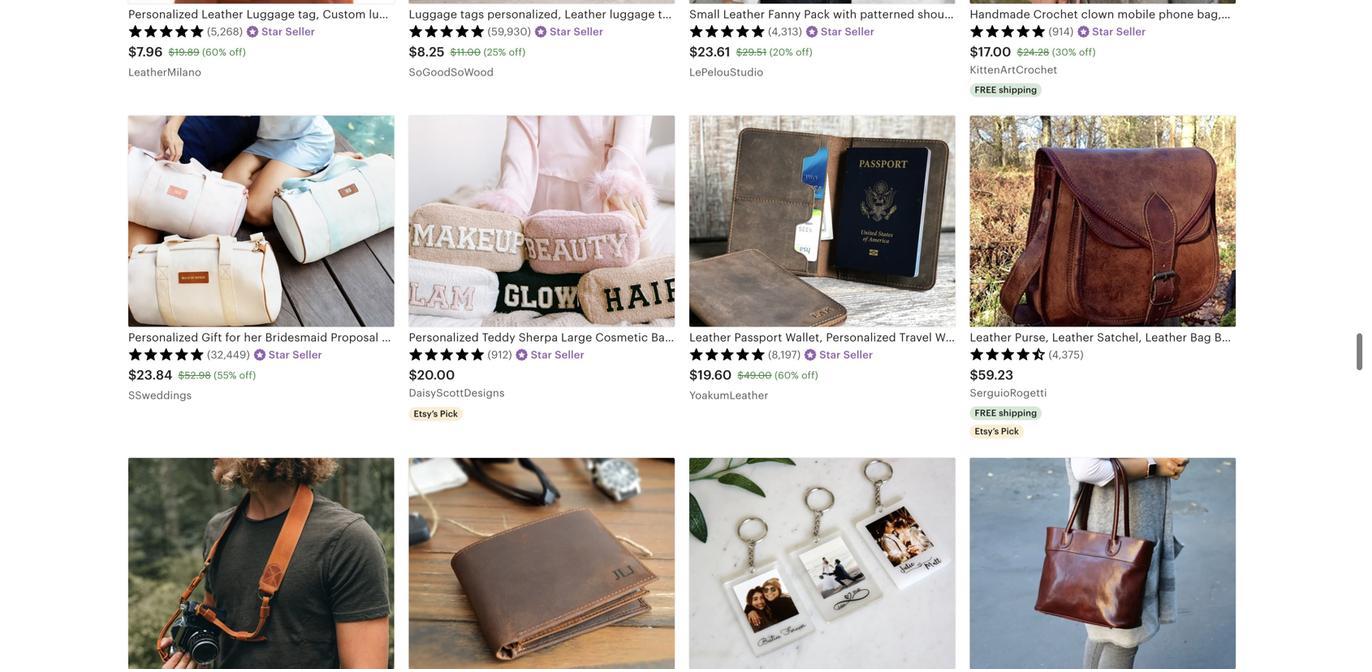 Task type: locate. For each thing, give the bounding box(es) containing it.
off) inside $ 7.96 $ 19.89 (60% off)
[[229, 47, 246, 58]]

0 vertical spatial (60%
[[202, 47, 227, 58]]

star seller down personalized leather luggage tag, custom luggage tag, custom leather travel tag, wanderlust gift, wedding favor tags, traveler's gift tag image on the left top of page
[[262, 26, 315, 38]]

star seller down 'luggage tags personalized, leather luggage tags, luggage tag favor, luggage tags wedding, wedding favors, belt pin attachment tag' image
[[550, 26, 604, 38]]

23.61
[[698, 44, 731, 59]]

24.28
[[1024, 47, 1050, 58]]

star for 8.25
[[550, 26, 571, 38]]

etsy's pick
[[414, 409, 458, 419]]

star right (8,197)
[[820, 349, 841, 361]]

8.25
[[417, 44, 445, 59]]

0 horizontal spatial (60%
[[202, 47, 227, 58]]

(60% inside $ 19.60 $ 49.00 (60% off)
[[775, 370, 799, 381]]

1 vertical spatial etsy's
[[975, 426, 999, 437]]

5 out of 5 stars image
[[128, 24, 205, 37], [409, 24, 485, 37], [690, 24, 766, 37], [970, 24, 1047, 37], [128, 348, 205, 361], [409, 348, 485, 361], [690, 348, 766, 361]]

shipping down kittenartcrochet
[[999, 85, 1037, 95]]

7.96
[[137, 44, 163, 59]]

star down handmade crochet clown mobile phone bag,coin purse,crochet purse crossbody bags,finished product,clown purse, christmas clown bag gift image
[[1093, 26, 1114, 38]]

$ inside the $ 8.25 $ 11.00 (25% off)
[[450, 47, 457, 58]]

star seller
[[262, 26, 315, 38], [550, 26, 604, 38], [821, 26, 875, 38], [1093, 26, 1146, 38], [269, 349, 322, 361], [531, 349, 585, 361], [820, 349, 873, 361]]

seller
[[286, 26, 315, 38], [574, 26, 604, 38], [845, 26, 875, 38], [1117, 26, 1146, 38], [293, 349, 322, 361], [555, 349, 585, 361], [844, 349, 873, 361]]

free shipping etsy's pick
[[975, 408, 1037, 437]]

star seller for 23.84
[[269, 349, 322, 361]]

1 free from the top
[[975, 85, 997, 95]]

star down "small leather fanny pack with patterned shoulder strap, festival bag, small cross body bag, leather fanny pack with patterned bag strap" "image"
[[821, 26, 842, 38]]

$ inside $ 23.84 $ 52.98 (55% off)
[[178, 370, 185, 381]]

etsy's down 'serguiorogetti'
[[975, 426, 999, 437]]

off)
[[229, 47, 246, 58], [509, 47, 526, 58], [796, 47, 813, 58], [1079, 47, 1096, 58], [239, 370, 256, 381], [802, 370, 819, 381]]

seller down personalized leather luggage tag, custom luggage tag, custom leather travel tag, wanderlust gift, wedding favor tags, traveler's gift tag image on the left top of page
[[286, 26, 315, 38]]

seller down handmade crochet clown mobile phone bag,coin purse,crochet purse crossbody bags,finished product,clown purse, christmas clown bag gift image
[[1117, 26, 1146, 38]]

$ 59.23 serguiorogetti
[[970, 368, 1047, 399]]

$ inside $ 23.61 $ 29.51 (20% off)
[[736, 47, 743, 58]]

seller down 'luggage tags personalized, leather luggage tags, luggage tag favor, luggage tags wedding, wedding favors, belt pin attachment tag' image
[[574, 26, 604, 38]]

free down 'serguiorogetti'
[[975, 408, 997, 418]]

off) inside $ 23.84 $ 52.98 (55% off)
[[239, 370, 256, 381]]

2 shipping from the top
[[999, 408, 1037, 418]]

off) right (30%
[[1079, 47, 1096, 58]]

1 vertical spatial (60%
[[775, 370, 799, 381]]

star seller for 7.96
[[262, 26, 315, 38]]

(30%
[[1052, 47, 1077, 58]]

23.84
[[137, 368, 173, 382]]

$
[[128, 44, 137, 59], [409, 44, 417, 59], [690, 44, 698, 59], [970, 44, 979, 59], [168, 47, 175, 58], [450, 47, 457, 58], [736, 47, 743, 58], [1017, 47, 1024, 58], [128, 368, 137, 382], [409, 368, 417, 382], [690, 368, 698, 382], [970, 368, 979, 382], [178, 370, 185, 381], [738, 370, 744, 381]]

pick
[[440, 409, 458, 419], [1001, 426, 1019, 437]]

leathermilano
[[128, 66, 201, 78]]

free for free shipping
[[975, 85, 997, 95]]

off) right (55%
[[239, 370, 256, 381]]

pick inside free shipping etsy's pick
[[1001, 426, 1019, 437]]

5 out of 5 stars image up 8.25
[[409, 24, 485, 37]]

1 vertical spatial pick
[[1001, 426, 1019, 437]]

star seller for 19.60
[[820, 349, 873, 361]]

5 out of 5 stars image up 23.84
[[128, 348, 205, 361]]

off) inside $ 19.60 $ 49.00 (60% off)
[[802, 370, 819, 381]]

free
[[975, 85, 997, 95], [975, 408, 997, 418]]

5 out of 5 stars image up 17.00
[[970, 24, 1047, 37]]

star seller down handmade crochet clown mobile phone bag,coin purse,crochet purse crossbody bags,finished product,clown purse, christmas clown bag gift image
[[1093, 26, 1146, 38]]

(8,197)
[[768, 349, 801, 361]]

1 horizontal spatial etsy's
[[975, 426, 999, 437]]

star
[[262, 26, 283, 38], [550, 26, 571, 38], [821, 26, 842, 38], [1093, 26, 1114, 38], [269, 349, 290, 361], [531, 349, 552, 361], [820, 349, 841, 361]]

$ 23.84 $ 52.98 (55% off)
[[128, 368, 256, 382]]

free for free shipping etsy's pick
[[975, 408, 997, 418]]

20.00
[[417, 368, 455, 382]]

$ 23.61 $ 29.51 (20% off)
[[690, 44, 813, 59]]

star for 7.96
[[262, 26, 283, 38]]

2 free from the top
[[975, 408, 997, 418]]

off) for 19.60
[[802, 370, 819, 381]]

(4,375)
[[1049, 349, 1084, 361]]

star seller right (8,197)
[[820, 349, 873, 361]]

5 out of 5 stars image up 20.00
[[409, 348, 485, 361]]

star right (912)
[[531, 349, 552, 361]]

5 out of 5 stars image for 23.61
[[690, 24, 766, 37]]

5 out of 5 stars image up 7.96
[[128, 24, 205, 37]]

19.60
[[698, 368, 732, 382]]

$ inside $ 20.00 daisyscottdesigns
[[409, 368, 417, 382]]

5 out of 5 stars image for 8.25
[[409, 24, 485, 37]]

0 horizontal spatial pick
[[440, 409, 458, 419]]

off) right (20%
[[796, 47, 813, 58]]

5 out of 5 stars image for 19.60
[[690, 348, 766, 361]]

star seller right (32,449)
[[269, 349, 322, 361]]

shipping down 'serguiorogetti'
[[999, 408, 1037, 418]]

5 out of 5 stars image for 17.00
[[970, 24, 1047, 37]]

(60% down (5,268)
[[202, 47, 227, 58]]

personalized leather mens wallet, christmas gift for boyfriend, him, husband, father, dad, handwriting engraved custom anniversary wallet image
[[409, 458, 675, 669]]

(25%
[[484, 47, 506, 58]]

seller for 7.96
[[286, 26, 315, 38]]

1 shipping from the top
[[999, 85, 1037, 95]]

serguiorogetti
[[970, 387, 1047, 399]]

star down personalized leather luggage tag, custom luggage tag, custom leather travel tag, wanderlust gift, wedding favor tags, traveler's gift tag image on the left top of page
[[262, 26, 283, 38]]

star for 23.61
[[821, 26, 842, 38]]

(20%
[[770, 47, 793, 58]]

off) inside $ 23.61 $ 29.51 (20% off)
[[796, 47, 813, 58]]

(60% down (8,197)
[[775, 370, 799, 381]]

personalized leather luggage tag, custom luggage tag, custom leather travel tag, wanderlust gift, wedding favor tags, traveler's gift tag image
[[128, 0, 394, 4]]

pick down daisyscottdesigns
[[440, 409, 458, 419]]

seller right (32,449)
[[293, 349, 322, 361]]

1 vertical spatial shipping
[[999, 408, 1037, 418]]

off) inside $ 17.00 $ 24.28 (30% off) kittenartcrochet
[[1079, 47, 1096, 58]]

1 horizontal spatial (60%
[[775, 370, 799, 381]]

0 vertical spatial free
[[975, 85, 997, 95]]

star seller down "small leather fanny pack with patterned shoulder strap, festival bag, small cross body bag, leather fanny pack with patterned bag strap" "image"
[[821, 26, 875, 38]]

shipping inside free shipping etsy's pick
[[999, 408, 1037, 418]]

5 out of 5 stars image up 23.61
[[690, 24, 766, 37]]

kittenartcrochet
[[970, 64, 1058, 76]]

59.23
[[979, 368, 1014, 382]]

etsy's
[[414, 409, 438, 419], [975, 426, 999, 437]]

(60% inside $ 7.96 $ 19.89 (60% off)
[[202, 47, 227, 58]]

seller for 23.61
[[845, 26, 875, 38]]

pick down 'serguiorogetti'
[[1001, 426, 1019, 437]]

free down kittenartcrochet
[[975, 85, 997, 95]]

off) down (59,930)
[[509, 47, 526, 58]]

off) down (5,268)
[[229, 47, 246, 58]]

(32,449)
[[207, 349, 250, 361]]

free inside free shipping etsy's pick
[[975, 408, 997, 418]]

off) for 17.00
[[1079, 47, 1096, 58]]

1 horizontal spatial pick
[[1001, 426, 1019, 437]]

(912)
[[488, 349, 512, 361]]

luggage tags personalized, leather luggage tags, luggage tag favor, luggage tags wedding, wedding favors, belt pin attachment tag image
[[409, 0, 675, 4]]

0 vertical spatial etsy's
[[414, 409, 438, 419]]

0 vertical spatial shipping
[[999, 85, 1037, 95]]

star seller for 23.61
[[821, 26, 875, 38]]

(59,930)
[[488, 26, 531, 38]]

shipping
[[999, 85, 1037, 95], [999, 408, 1037, 418]]

star right (32,449)
[[269, 349, 290, 361]]

sogoodsowood
[[409, 66, 494, 78]]

star down 'luggage tags personalized, leather luggage tags, luggage tag favor, luggage tags wedding, wedding favors, belt pin attachment tag' image
[[550, 26, 571, 38]]

custom photo keychain | personalized photo keychain | anniversary gift | gift for him | gift for her | christmas gifts image
[[690, 458, 956, 669]]

off) for 23.84
[[239, 370, 256, 381]]

1 vertical spatial free
[[975, 408, 997, 418]]

off) right 49.00
[[802, 370, 819, 381]]

$ inside the $ 59.23 serguiorogetti
[[970, 368, 979, 382]]

seller right (8,197)
[[844, 349, 873, 361]]

$ 7.96 $ 19.89 (60% off)
[[128, 44, 246, 59]]

5 out of 5 stars image up the "19.60"
[[690, 348, 766, 361]]

seller down "small leather fanny pack with patterned shoulder strap, festival bag, small cross body bag, leather fanny pack with patterned bag strap" "image"
[[845, 26, 875, 38]]

etsy's down daisyscottdesigns
[[414, 409, 438, 419]]

(60%
[[202, 47, 227, 58], [775, 370, 799, 381]]

off) inside the $ 8.25 $ 11.00 (25% off)
[[509, 47, 526, 58]]

$ 8.25 $ 11.00 (25% off)
[[409, 44, 526, 59]]



Task type: vqa. For each thing, say whether or not it's contained in the screenshot.
the Seller corresponding to 8.25
yes



Task type: describe. For each thing, give the bounding box(es) containing it.
5 out of 5 stars image for 7.96
[[128, 24, 205, 37]]

11.00
[[457, 47, 481, 58]]

seller for 17.00
[[1117, 26, 1146, 38]]

5 out of 5 stars image for 23.84
[[128, 348, 205, 361]]

(914)
[[1049, 26, 1074, 38]]

0 vertical spatial pick
[[440, 409, 458, 419]]

seller right (912)
[[555, 349, 585, 361]]

personalized gift for her bridesmaid proposal gift will you be my bridesmaid gift personalized baby bag flower girl gift bridal shower gift image
[[128, 116, 394, 327]]

seller for 8.25
[[574, 26, 604, 38]]

personalized teddy sherpa large cosmetic bag | chenille letter patch makeup bag | customized travel bag | bridesmaids gifts | patch tote image
[[409, 116, 675, 327]]

$ inside $ 7.96 $ 19.89 (60% off)
[[168, 47, 175, 58]]

star seller for 8.25
[[550, 26, 604, 38]]

off) for 8.25
[[509, 47, 526, 58]]

off) for 23.61
[[796, 47, 813, 58]]

19.89
[[175, 47, 200, 58]]

yoakumleather
[[690, 389, 769, 402]]

handmade crochet clown mobile phone bag,coin purse,crochet purse crossbody bags,finished product,clown purse, christmas clown bag gift image
[[970, 0, 1236, 4]]

star seller for 17.00
[[1093, 26, 1146, 38]]

17.00
[[979, 44, 1012, 59]]

$ 20.00 daisyscottdesigns
[[409, 368, 505, 399]]

leather bag, handmade leather bag, handbag, woman leather bag, elegant leather bag, made in italy handbag image
[[970, 458, 1236, 669]]

leather purse, leather satchel, leather bag boho, leather handbag, saddle bag, saddle bag, leather bag, birthday gift idea for her, hand bag image
[[970, 116, 1236, 327]]

ssweddings
[[128, 389, 192, 402]]

52.98
[[185, 370, 211, 381]]

$ 19.60 $ 49.00 (60% off)
[[690, 368, 819, 382]]

star for 19.60
[[820, 349, 841, 361]]

star for 23.84
[[269, 349, 290, 361]]

star seller right (912)
[[531, 349, 585, 361]]

etsy's inside free shipping etsy's pick
[[975, 426, 999, 437]]

daisyscottdesigns
[[409, 387, 505, 399]]

49.00
[[744, 370, 772, 381]]

shipping for free shipping etsy's pick
[[999, 408, 1037, 418]]

(5,268)
[[207, 26, 243, 38]]

$ 17.00 $ 24.28 (30% off) kittenartcrochet
[[970, 44, 1096, 76]]

personalized leather camera strap gift custom strap for photographers dslr camera holder - gift for him gift for her image
[[128, 458, 394, 669]]

shipping for free shipping
[[999, 85, 1037, 95]]

leather passport wallet, personalized travel wallet, passport case, leather passport holder, honeymoon gift image
[[690, 116, 956, 327]]

small leather fanny pack with patterned shoulder strap, festival bag, small cross body bag, leather fanny pack with patterned bag strap image
[[690, 0, 956, 4]]

(55%
[[214, 370, 237, 381]]

4.5 out of 5 stars image
[[970, 348, 1047, 361]]

free shipping
[[975, 85, 1037, 95]]

29.51
[[743, 47, 767, 58]]

(4,313)
[[768, 26, 802, 38]]

off) for 7.96
[[229, 47, 246, 58]]

seller for 23.84
[[293, 349, 322, 361]]

0 horizontal spatial etsy's
[[414, 409, 438, 419]]

$ inside $ 19.60 $ 49.00 (60% off)
[[738, 370, 744, 381]]

seller for 19.60
[[844, 349, 873, 361]]

lepeloustudio
[[690, 66, 764, 78]]

(60% for 19.60
[[775, 370, 799, 381]]

star for 17.00
[[1093, 26, 1114, 38]]

(60% for 7.96
[[202, 47, 227, 58]]



